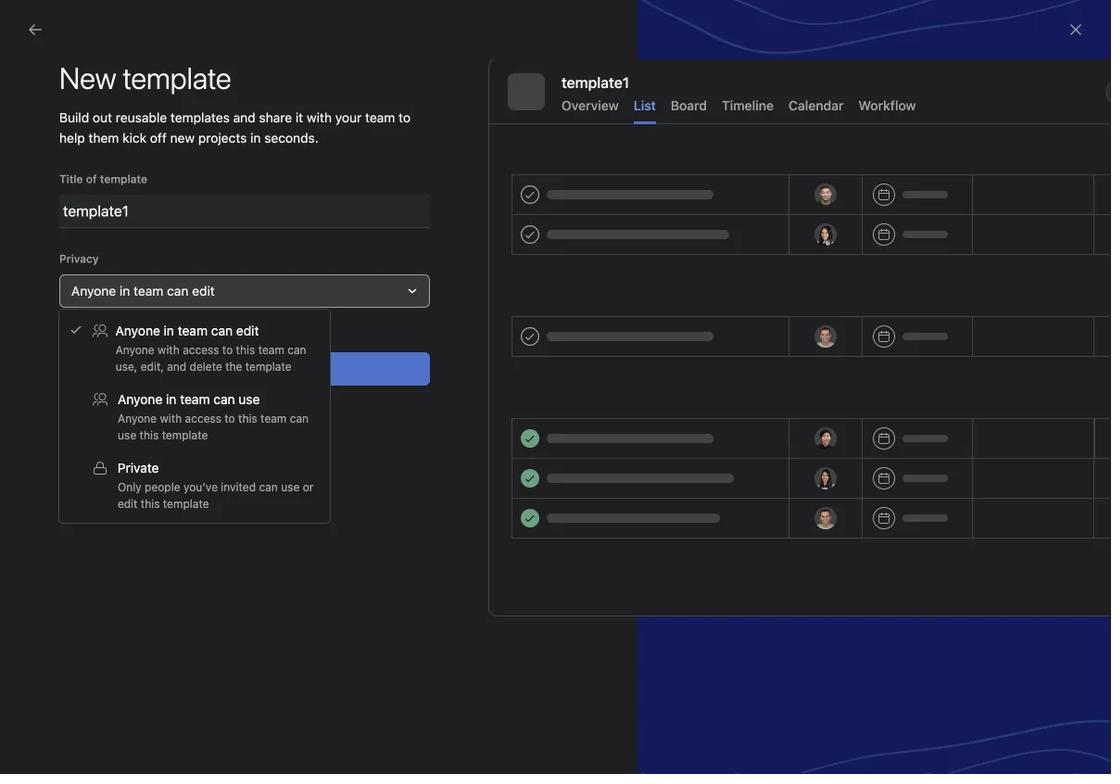 Task type: locate. For each thing, give the bounding box(es) containing it.
cross-
[[48, 335, 86, 350]]

today
[[911, 235, 942, 248]]

no templates found
[[641, 400, 805, 422]]

access inside anyone in team can use anyone with access to this team can use this template
[[185, 412, 222, 425]]

or inside 'reset the filters, or create your own project template to get repeatable work done faster.'
[[666, 433, 679, 448]]

first portfolio
[[47, 305, 137, 322]]

reset for reset the filters, or create your own project template to get repeatable work done faster.
[[562, 433, 596, 448]]

access
[[183, 343, 219, 356], [185, 412, 222, 425]]

in down share
[[250, 130, 261, 146]]

2 vertical spatial use
[[281, 480, 300, 493]]

in inside anyone in team can use anyone with access to this team can use this template
[[166, 392, 177, 407]]

28
[[759, 22, 773, 35]]

3 row from the top
[[223, 224, 1112, 260]]

your
[[335, 110, 362, 125], [148, 158, 190, 184], [724, 433, 752, 448]]

2 vertical spatial edit
[[118, 497, 138, 510]]

seconds.
[[265, 130, 319, 146]]

2 cell from the left
[[534, 224, 719, 258]]

reset inside 'reset the filters, or create your own project template to get repeatable work done faster.'
[[562, 433, 596, 448]]

progress
[[453, 112, 507, 127]]

calendar
[[789, 98, 844, 113]]

share
[[259, 110, 292, 125]]

1 row from the top
[[223, 190, 1112, 224]]

1 vertical spatial create
[[61, 407, 101, 423]]

to left the progress
[[399, 110, 411, 125]]

in down custom templates
[[166, 392, 177, 407]]

in down new
[[164, 323, 174, 338]]

new
[[170, 130, 195, 146]]

or up repeatable
[[666, 433, 679, 448]]

ago
[[682, 235, 701, 248]]

reset left the filters,
[[562, 433, 596, 448]]

funky town
[[1047, 235, 1109, 248]]

team inside build out reusable templates and share it with your team to help them kick off new projects in seconds.
[[365, 110, 395, 125]]

team up cross-functional project plan
[[134, 283, 164, 299]]

reset inside button
[[688, 507, 721, 522]]

0 vertical spatial reset
[[562, 433, 596, 448]]

team up create template
[[258, 343, 284, 356]]

my first portfolio
[[48, 365, 147, 380]]

go back image
[[28, 22, 43, 37], [28, 22, 43, 37]]

reset
[[562, 433, 596, 448], [688, 507, 721, 522]]

0 vertical spatial create
[[197, 361, 237, 376]]

and up projects
[[233, 110, 256, 125]]

reporting link
[[11, 202, 211, 232]]

in up first portfolio
[[120, 283, 130, 299]]

this is a preview of your project template image
[[490, 59, 1112, 616]]

0 horizontal spatial reset
[[562, 433, 596, 448]]

0 vertical spatial access
[[183, 343, 219, 356]]

project up the done faster.
[[784, 433, 827, 448]]

my inside projects element
[[48, 365, 66, 380]]

55 minutes ago
[[620, 235, 701, 248]]

0 horizontal spatial or
[[303, 480, 314, 493]]

team
[[365, 110, 395, 125], [134, 283, 164, 299], [178, 323, 208, 338], [258, 343, 284, 356], [180, 392, 210, 407], [261, 412, 287, 425]]

row
[[223, 190, 1112, 224], [223, 223, 1112, 225], [223, 224, 1112, 260]]

1 vertical spatial use
[[118, 428, 137, 441]]

this down people at the left bottom of the page
[[141, 497, 160, 510]]

1 horizontal spatial create
[[197, 361, 237, 376]]

project down projects
[[195, 158, 261, 184]]

hide sidebar image
[[24, 15, 39, 30]]

custom templates
[[125, 371, 249, 389]]

on track
[[564, 235, 609, 248]]

title of template
[[59, 172, 147, 185]]

with down custom templates
[[160, 412, 182, 425]]

your down a
[[148, 158, 190, 184]]

in inside build out reusable templates and share it with your team to help them kick off new projects in seconds.
[[250, 130, 261, 146]]

0 vertical spatial your
[[335, 110, 362, 125]]

insights button
[[0, 176, 71, 195]]

create
[[197, 361, 237, 376], [61, 407, 101, 423]]

your up work
[[724, 433, 752, 448]]

use down create project template
[[118, 428, 137, 441]]

project inside start with a template to build your project or workflow
[[195, 158, 261, 184]]

cell
[[223, 224, 535, 260], [534, 224, 719, 258]]

1 horizontal spatial and
[[233, 110, 256, 125]]

access up delete
[[183, 343, 219, 356]]

funky town button
[[1021, 230, 1112, 252]]

list box
[[411, 7, 708, 37]]

build out reusable templates and share it with your team to help them kick off new projects in seconds.
[[59, 110, 411, 146]]

in
[[880, 16, 889, 29], [250, 130, 261, 146], [120, 283, 130, 299], [164, 323, 174, 338], [166, 392, 177, 407]]

in inside 'anyone in team can edit anyone with access to this team can use, edit, and delete the template'
[[164, 323, 174, 338]]

1 vertical spatial or
[[303, 480, 314, 493]]

home
[[48, 64, 84, 79]]

progress link
[[453, 112, 507, 137]]

and
[[233, 110, 256, 125], [167, 360, 187, 373]]

in for anyone in team can edit
[[120, 283, 130, 299]]

this down create template button
[[238, 412, 258, 425]]

work
[[724, 452, 754, 467]]

cell containing on track
[[534, 224, 719, 258]]

free
[[774, 9, 797, 22]]

done faster.
[[758, 452, 831, 467]]

can inside dropdown button
[[167, 283, 189, 299]]

template inside 'reset the filters, or create your own project template to get repeatable work done faster.'
[[830, 433, 885, 448]]

board
[[671, 98, 707, 113]]

timeline up seconds.
[[289, 112, 341, 127]]

1 horizontal spatial reset
[[688, 507, 721, 522]]

this for private
[[141, 497, 160, 510]]

2 row from the top
[[223, 223, 1112, 225]]

reporting
[[48, 209, 107, 224]]

in left my
[[880, 16, 889, 29]]

privacy
[[59, 252, 99, 265]]

edit inside 'anyone in team can edit anyone with access to this team can use, edit, and delete the template'
[[236, 323, 259, 338]]

0 horizontal spatial edit
[[118, 497, 138, 510]]

0 horizontal spatial the
[[225, 360, 242, 373]]

access for use
[[185, 412, 222, 425]]

create for create template
[[197, 361, 237, 376]]

create inside button
[[61, 407, 101, 423]]

reset left filters
[[688, 507, 721, 522]]

edit
[[192, 283, 215, 299], [236, 323, 259, 338], [118, 497, 138, 510]]

to left get
[[616, 452, 628, 467]]

edit up create template
[[236, 323, 259, 338]]

anyone in team can edit anyone with access to this team can use, edit, and delete the template
[[116, 323, 306, 373]]

in inside dropdown button
[[120, 283, 130, 299]]

0 horizontal spatial and
[[167, 360, 187, 373]]

1 vertical spatial edit
[[236, 323, 259, 338]]

with up edit,
[[158, 343, 180, 356]]

0 horizontal spatial use
[[118, 428, 137, 441]]

build
[[96, 158, 143, 184]]

edit for anyone in team can edit
[[192, 283, 215, 299]]

dashboard link
[[363, 112, 430, 137]]

projects element
[[0, 295, 223, 391]]

edit down only
[[118, 497, 138, 510]]

2 horizontal spatial use
[[281, 480, 300, 493]]

workload link
[[529, 112, 588, 137]]

edit inside private only people you've invited can use or edit this template
[[118, 497, 138, 510]]

project inside 'reset the filters, or create your own project template to get repeatable work done faster.'
[[784, 433, 827, 448]]

use
[[239, 392, 260, 407], [118, 428, 137, 441], [281, 480, 300, 493]]

my first portfolio link
[[11, 358, 211, 388]]

0 horizontal spatial create
[[61, 407, 101, 423]]

left
[[803, 22, 820, 35]]

list up projects
[[245, 112, 267, 127]]

–
[[946, 235, 952, 248]]

with down reusable on the left top of page
[[120, 128, 160, 154]]

add billing info
[[964, 16, 1042, 29]]

trial
[[800, 9, 820, 22]]

0 vertical spatial and
[[233, 110, 256, 125]]

2 vertical spatial your
[[724, 433, 752, 448]]

1 vertical spatial and
[[167, 360, 187, 373]]

edit for anyone in team can edit anyone with access to this team can use, edit, and delete the template
[[236, 323, 259, 338]]

with right it at left top
[[307, 110, 332, 125]]

and inside build out reusable templates and share it with your team to help them kick off new projects in seconds.
[[233, 110, 256, 125]]

0 vertical spatial edit
[[192, 283, 215, 299]]

days
[[776, 22, 800, 35]]

0 vertical spatial or
[[666, 433, 679, 448]]

edit,
[[141, 360, 164, 373]]

anyone for anyone in team can use anyone with access to this team can use this template
[[118, 392, 163, 407]]

0 horizontal spatial your
[[148, 158, 190, 184]]

in for anyone in team can use anyone with access to this team can use this template
[[166, 392, 177, 407]]

close image
[[1069, 22, 1084, 37], [1069, 22, 1084, 37]]

template inside private only people you've invited can use or edit this template
[[163, 497, 209, 510]]

task progress
[[727, 201, 800, 214]]

projects
[[22, 304, 73, 319]]

1 horizontal spatial or
[[666, 433, 679, 448]]

1 vertical spatial access
[[185, 412, 222, 425]]

and right edit,
[[167, 360, 187, 373]]

project
[[195, 158, 261, 184], [149, 335, 191, 350], [105, 407, 147, 423], [784, 433, 827, 448]]

1 vertical spatial your
[[148, 158, 190, 184]]

the right delete
[[225, 360, 242, 373]]

portfolio
[[97, 365, 147, 380]]

private
[[118, 460, 159, 476]]

create inside button
[[197, 361, 237, 376]]

this up create template
[[236, 343, 255, 356]]

edit inside dropdown button
[[192, 283, 215, 299]]

repeatable
[[655, 452, 721, 467]]

template inside button
[[150, 407, 203, 423]]

my for my workspace custom templates
[[22, 371, 43, 389]]

create template
[[197, 361, 293, 376]]

create down plan
[[197, 361, 237, 376]]

anyone inside dropdown button
[[71, 283, 116, 299]]

dashboard
[[363, 112, 430, 127]]

create project template button
[[22, 393, 312, 438]]

portfolios link
[[11, 232, 211, 261]]

to down create template button
[[225, 412, 235, 425]]

workload
[[529, 112, 588, 127]]

team down create template button
[[261, 412, 287, 425]]

the left the filters,
[[600, 433, 620, 448]]

this inside 'anyone in team can edit anyone with access to this team can use, edit, and delete the template'
[[236, 343, 255, 356]]

your left dashboard
[[335, 110, 362, 125]]

new template button
[[144, 300, 253, 326]]

0 horizontal spatial list
[[245, 112, 267, 127]]

title
[[59, 172, 83, 185]]

to inside 'reset the filters, or create your own project template to get repeatable work done faster.'
[[616, 452, 628, 467]]

1 horizontal spatial edit
[[192, 283, 215, 299]]

free trial 28 days left
[[759, 9, 820, 35]]

row containing on track
[[223, 224, 1112, 260]]

messages
[[610, 112, 672, 127]]

reset for reset filters
[[688, 507, 721, 522]]

1 vertical spatial reset
[[688, 507, 721, 522]]

edit up new template
[[192, 283, 215, 299]]

to right plan
[[222, 343, 233, 356]]

project down the my workspace custom templates
[[105, 407, 147, 423]]

2 horizontal spatial your
[[724, 433, 752, 448]]

use right invited
[[281, 480, 300, 493]]

or right invited
[[303, 480, 314, 493]]

reset filters button
[[675, 498, 771, 532]]

with
[[307, 110, 332, 125], [120, 128, 160, 154], [158, 343, 180, 356], [160, 412, 182, 425]]

template inside 'anyone in team can edit anyone with access to this team can use, edit, and delete the template'
[[246, 360, 292, 373]]

list left board
[[634, 98, 656, 113]]

1 horizontal spatial your
[[335, 110, 362, 125]]

create down the workspace
[[61, 407, 101, 423]]

with inside build out reusable templates and share it with your team to help them kick off new projects in seconds.
[[307, 110, 332, 125]]

goals
[[48, 268, 82, 284]]

use down create template button
[[239, 392, 260, 407]]

timeline right board
[[722, 98, 774, 113]]

this for anyone in team can use
[[238, 412, 258, 425]]

in inside button
[[880, 16, 889, 29]]

access inside 'anyone in team can edit anyone with access to this team can use, edit, and delete the template'
[[183, 343, 219, 356]]

info
[[1023, 16, 1042, 29]]

your inside build out reusable templates and share it with your team to help them kick off new projects in seconds.
[[335, 110, 362, 125]]

task
[[727, 201, 750, 214]]

2 horizontal spatial edit
[[236, 323, 259, 338]]

to down start
[[72, 158, 91, 184]]

overview
[[562, 98, 619, 113]]

0 vertical spatial the
[[225, 360, 242, 373]]

status
[[542, 201, 576, 214]]

access down custom templates
[[185, 412, 222, 425]]

0 vertical spatial use
[[239, 392, 260, 407]]

anyone in team can use anyone with access to this team can use this template
[[118, 392, 309, 441]]

team right the 'timeline' link
[[365, 110, 395, 125]]

1 horizontal spatial the
[[600, 433, 620, 448]]

template
[[181, 128, 265, 154], [100, 172, 147, 185], [198, 307, 245, 320], [246, 360, 292, 373], [240, 361, 293, 376], [150, 407, 203, 423], [162, 428, 208, 441], [830, 433, 885, 448], [163, 497, 209, 510]]

and inside 'anyone in team can edit anyone with access to this team can use, edit, and delete the template'
[[167, 360, 187, 373]]

access for edit
[[183, 343, 219, 356]]

this inside private only people you've invited can use or edit this template
[[141, 497, 160, 510]]

1 vertical spatial the
[[600, 433, 620, 448]]

reusable
[[116, 110, 167, 125]]



Task type: vqa. For each thing, say whether or not it's contained in the screenshot.
FILTERS, at the right of page
yes



Task type: describe. For each thing, give the bounding box(es) containing it.
this down create project template
[[140, 428, 159, 441]]

insights
[[22, 178, 71, 193]]

create template button
[[59, 352, 430, 386]]

the inside 'anyone in team can edit anyone with access to this team can use, edit, and delete the template'
[[225, 360, 242, 373]]

new template
[[171, 307, 245, 320]]

row containing status
[[223, 190, 1112, 224]]

create project template
[[61, 407, 203, 423]]

delete
[[190, 360, 222, 373]]

add to starred image
[[477, 82, 491, 96]]

portfolios
[[48, 239, 105, 254]]

own
[[755, 433, 780, 448]]

create for create project template
[[61, 407, 101, 423]]

help
[[59, 130, 85, 146]]

my workspace custom templates
[[22, 371, 249, 389]]

timeline link
[[289, 112, 341, 137]]

to inside start with a template to build your project or workflow
[[72, 158, 91, 184]]

it
[[296, 110, 303, 125]]

0 horizontal spatial timeline
[[289, 112, 341, 127]]

out
[[93, 110, 112, 125]]

plan
[[195, 335, 220, 350]]

anyone for anyone in team can edit anyone with access to this team can use, edit, and delete the template
[[116, 323, 160, 338]]

projects
[[198, 130, 247, 146]]

templates found
[[669, 400, 805, 422]]

workflow
[[859, 98, 917, 113]]

new template
[[59, 60, 231, 95]]

my for my first portfolio
[[22, 305, 43, 322]]

cross-functional project plan link
[[11, 328, 220, 358]]

start with a template to build your project or workflow
[[68, 128, 265, 213]]

add
[[964, 16, 985, 29]]

project inside button
[[105, 407, 147, 423]]

team down custom templates
[[180, 392, 210, 407]]

kick
[[123, 130, 147, 146]]

list link
[[245, 112, 267, 137]]

of
[[86, 172, 97, 185]]

with inside start with a template to build your project or workflow
[[120, 128, 160, 154]]

functional
[[86, 335, 146, 350]]

can inside private only people you've invited can use or edit this template
[[259, 480, 278, 493]]

to inside 'anyone in team can edit anyone with access to this team can use, edit, and delete the template'
[[222, 343, 233, 356]]

your inside 'reset the filters, or create your own project template to get repeatable work done faster.'
[[724, 433, 752, 448]]

use inside private only people you've invited can use or edit this template
[[281, 480, 300, 493]]

with inside anyone in team can use anyone with access to this team can use this template
[[160, 412, 182, 425]]

town
[[1082, 235, 1109, 248]]

a
[[165, 128, 177, 154]]

Title of template text field
[[59, 195, 430, 228]]

billing
[[988, 16, 1019, 29]]

anyone in team can edit button
[[59, 274, 430, 308]]

this for anyone in team can edit
[[236, 343, 255, 356]]

you've
[[183, 480, 218, 493]]

team down new
[[178, 323, 208, 338]]

private only people you've invited can use or edit this template
[[118, 460, 314, 510]]

inbox link
[[11, 116, 211, 146]]

first
[[70, 365, 93, 380]]

template inside anyone in team can use anyone with access to this team can use this template
[[162, 428, 208, 441]]

invited
[[221, 480, 256, 493]]

insights element
[[0, 169, 223, 295]]

only
[[118, 480, 142, 493]]

reset filters
[[688, 507, 759, 522]]

1 cell from the left
[[223, 224, 535, 260]]

or workflow
[[111, 187, 222, 213]]

get
[[632, 452, 652, 467]]

global element
[[0, 45, 223, 157]]

projects button
[[0, 302, 73, 321]]

cross-functional project plan
[[48, 335, 220, 350]]

my first portfolio
[[22, 305, 137, 322]]

my for my first portfolio
[[48, 365, 66, 380]]

minutes
[[637, 235, 679, 248]]

0%
[[790, 235, 807, 248]]

1 horizontal spatial timeline
[[722, 98, 774, 113]]

add billing info button
[[956, 9, 1050, 35]]

1 horizontal spatial list
[[634, 98, 656, 113]]

your inside start with a template to build your project or workflow
[[148, 158, 190, 184]]

date
[[911, 201, 936, 214]]

with inside 'anyone in team can edit anyone with access to this team can use, edit, and delete the template'
[[158, 343, 180, 356]]

in for anyone in team can edit anyone with access to this team can use, edit, and delete the template
[[164, 323, 174, 338]]

project up edit,
[[149, 335, 191, 350]]

template inside start with a template to build your project or workflow
[[181, 128, 265, 154]]

off
[[150, 130, 167, 146]]

what's in my trial? button
[[832, 9, 945, 35]]

to inside anyone in team can use anyone with access to this team can use this template
[[225, 412, 235, 425]]

build
[[59, 110, 89, 125]]

funky
[[1047, 235, 1079, 248]]

to inside build out reusable templates and share it with your team to help them kick off new projects in seconds.
[[399, 110, 411, 125]]

nov
[[955, 235, 976, 248]]

my
[[892, 16, 908, 29]]

55
[[620, 235, 634, 248]]

create
[[682, 433, 721, 448]]

filters
[[725, 507, 759, 522]]

start
[[68, 128, 115, 154]]

reset the filters, or create your own project template to get repeatable work done faster.
[[562, 433, 885, 467]]

new
[[171, 307, 195, 320]]

1 horizontal spatial use
[[239, 392, 260, 407]]

trial?
[[911, 16, 936, 29]]

anyone for anyone in team can edit
[[71, 283, 116, 299]]

20
[[979, 235, 993, 248]]

people
[[145, 480, 180, 493]]

team inside dropdown button
[[134, 283, 164, 299]]

no
[[641, 400, 665, 422]]

today – nov 20
[[911, 235, 993, 248]]

what's in my trial?
[[840, 16, 936, 29]]

the inside 'reset the filters, or create your own project template to get repeatable work done faster.'
[[600, 433, 620, 448]]

or inside private only people you've invited can use or edit this template
[[303, 480, 314, 493]]

in for what's in my trial?
[[880, 16, 889, 29]]

ft
[[898, 85, 911, 98]]



